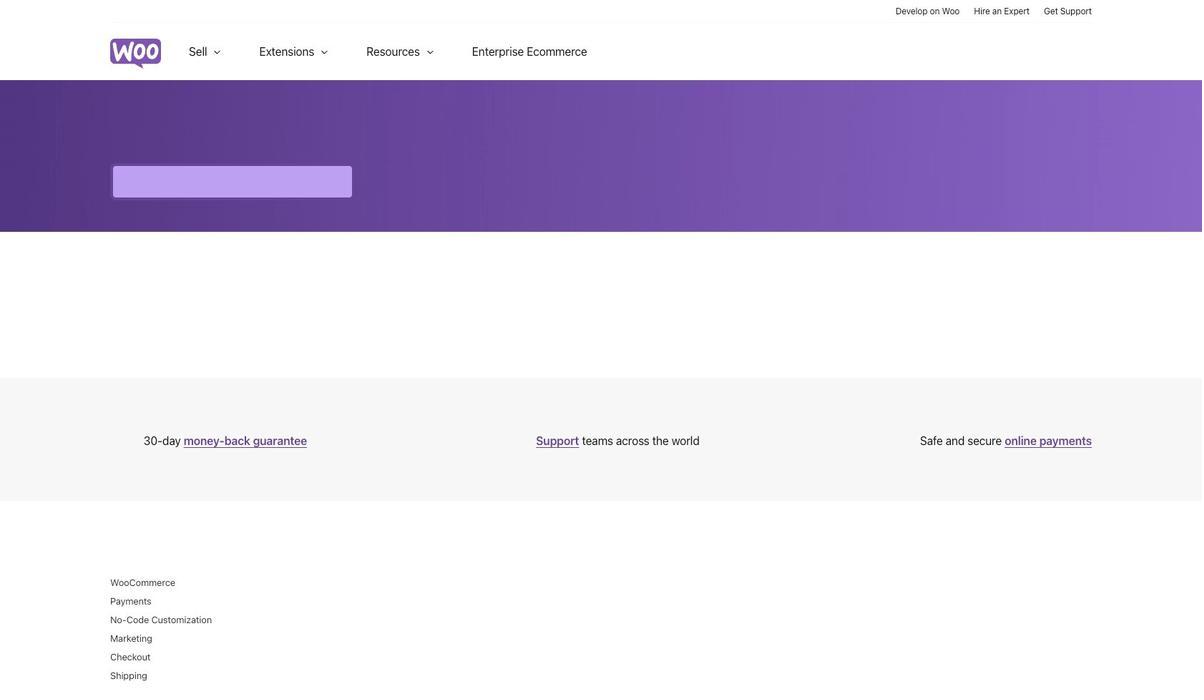 Task type: locate. For each thing, give the bounding box(es) containing it.
None search field
[[110, 166, 468, 220]]



Task type: describe. For each thing, give the bounding box(es) containing it.
Search themes search field
[[123, 175, 441, 195]]



Task type: vqa. For each thing, say whether or not it's contained in the screenshot.
search themes search box
yes



